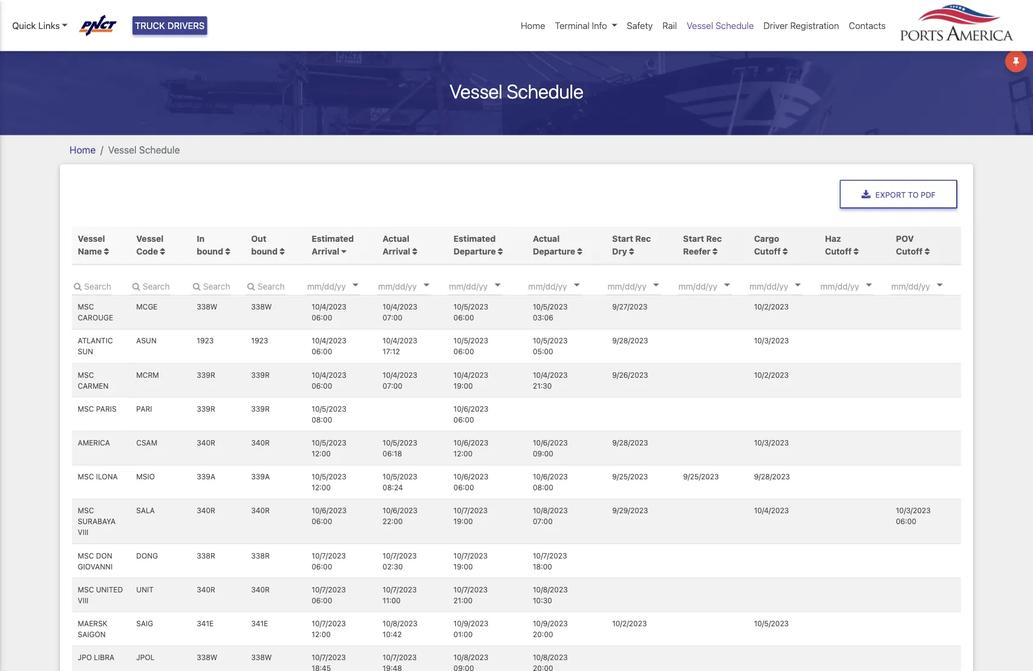 Task type: locate. For each thing, give the bounding box(es) containing it.
1 horizontal spatial bound
[[251, 247, 278, 257]]

msc for msc ilona
[[78, 473, 94, 481]]

10/2/2023
[[754, 303, 789, 311], [754, 371, 789, 379], [612, 620, 647, 628]]

10/2/2023 for 9/26/2023
[[754, 371, 789, 379]]

2 start from the left
[[683, 234, 704, 244]]

1 horizontal spatial vessel schedule
[[450, 80, 584, 103]]

quick
[[12, 20, 36, 31]]

10:42
[[383, 631, 402, 639]]

mm/dd/yy field down 'pov cutoff'
[[890, 277, 963, 295]]

9/25/2023
[[612, 473, 648, 481], [683, 473, 719, 481]]

07:00 down 17:12
[[383, 382, 403, 390]]

2 actual from the left
[[533, 234, 560, 244]]

1 vertical spatial 10/3/2023
[[754, 439, 789, 447]]

mm/dd/yy field down reefer
[[678, 277, 750, 295]]

0 horizontal spatial rec
[[636, 234, 651, 244]]

1 vertical spatial 10/4/2023 07:00
[[383, 371, 418, 390]]

2 bound from the left
[[251, 247, 278, 257]]

2 horizontal spatial vessel schedule
[[687, 20, 754, 31]]

1 vertical spatial 19:00
[[454, 518, 473, 526]]

7 msc from the top
[[78, 586, 94, 594]]

1 horizontal spatial 9/25/2023
[[683, 473, 719, 481]]

1 vertical spatial 10/2/2023
[[754, 371, 789, 379]]

2 arrival from the left
[[383, 247, 410, 257]]

msc for msc carouge
[[78, 303, 94, 311]]

10/5/2023 06:00
[[454, 303, 488, 322], [454, 337, 488, 356]]

start up reefer
[[683, 234, 704, 244]]

3 mm/dd/yy field from the left
[[448, 277, 520, 295]]

10/5/2023 12:00 for 06:18
[[312, 439, 347, 458]]

10/4/2023 07:00 down 17:12
[[383, 371, 418, 390]]

0 horizontal spatial actual
[[383, 234, 409, 244]]

msc for msc paris
[[78, 405, 94, 413]]

rec left start rec reefer at top
[[636, 234, 651, 244]]

4 open calendar image from the left
[[653, 284, 659, 287]]

truck
[[135, 20, 165, 31]]

0 horizontal spatial cutoff
[[754, 247, 781, 257]]

10/4/2023 06:00
[[312, 303, 347, 322], [312, 337, 347, 356], [312, 371, 347, 390]]

msc paris
[[78, 405, 117, 413]]

0 horizontal spatial open calendar image
[[574, 284, 580, 287]]

7 open calendar image from the left
[[866, 284, 872, 287]]

2 cutoff from the left
[[825, 247, 852, 257]]

viii for msc surabaya viii
[[78, 529, 89, 537]]

2 vertical spatial 10/6/2023 06:00
[[312, 507, 347, 526]]

1 10/5/2023 06:00 from the top
[[454, 303, 488, 322]]

0 vertical spatial 10/4/2023 07:00
[[383, 303, 418, 322]]

saig
[[136, 620, 153, 628]]

0 vertical spatial 10/2/2023
[[754, 303, 789, 311]]

2 10/7/2023 06:00 from the top
[[312, 586, 346, 605]]

2 19:00 from the top
[[454, 518, 473, 526]]

mm/dd/yy field for fourth open calendar icon from left
[[607, 277, 679, 295]]

1 vertical spatial vessel schedule
[[450, 80, 584, 103]]

10/4/2023 07:00 up 10/4/2023 17:12 at the left of the page
[[383, 303, 418, 322]]

10/9/2023
[[454, 620, 489, 628], [533, 620, 568, 628]]

0 vertical spatial 10/7/2023 06:00
[[312, 552, 346, 571]]

19:00
[[454, 382, 473, 390], [454, 518, 473, 526], [454, 563, 473, 571]]

mm/dd/yy field down estimated departure
[[448, 277, 520, 295]]

10/8/2023 10:30
[[533, 586, 568, 605]]

0 vertical spatial 10/5/2023 12:00
[[312, 439, 347, 458]]

1 vertical spatial 10/7/2023 19:00
[[454, 552, 488, 571]]

1 horizontal spatial rec
[[706, 234, 722, 244]]

msc up carmen
[[78, 371, 94, 379]]

rec up reefer
[[706, 234, 722, 244]]

actual for actual departure
[[533, 234, 560, 244]]

1 vertical spatial 10/6/2023 06:00
[[454, 473, 489, 492]]

1 vertical spatial viii
[[78, 597, 89, 605]]

estimated for departure
[[454, 234, 496, 244]]

mm/dd/yy field down haz cutoff
[[819, 277, 892, 295]]

10/9/2023 for 20:00
[[533, 620, 568, 628]]

19:00 for 10/7/2023 02:30
[[454, 563, 473, 571]]

vessel schedule link
[[682, 14, 759, 37]]

rec for start rec reefer
[[706, 234, 722, 244]]

mm/dd/yy field up 10/5/2023 03:06
[[527, 277, 600, 295]]

12:00 for 10/5/2023 08:24
[[312, 484, 331, 492]]

0 horizontal spatial home link
[[70, 144, 96, 156]]

08:00 inside 10/6/2023 08:00
[[533, 484, 554, 492]]

terminal info
[[555, 20, 607, 31]]

atlantic sun
[[78, 337, 113, 356]]

5 msc from the top
[[78, 507, 94, 515]]

7 mm/dd/yy field from the left
[[748, 277, 821, 295]]

mm/dd/yy field down actual arrival
[[377, 277, 450, 295]]

bound down out
[[251, 247, 278, 257]]

0 vertical spatial 10/6/2023 06:00
[[454, 405, 489, 424]]

terminal info link
[[550, 14, 622, 37]]

10/8/2023 for 07:00
[[533, 507, 568, 515]]

1 mm/dd/yy field from the left
[[306, 277, 379, 295]]

1 horizontal spatial departure
[[533, 247, 575, 257]]

10/5/2023
[[454, 303, 488, 311], [533, 303, 568, 311], [454, 337, 488, 345], [533, 337, 568, 345], [312, 405, 347, 413], [312, 439, 347, 447], [383, 439, 417, 447], [312, 473, 347, 481], [383, 473, 417, 481], [754, 620, 789, 628]]

start
[[612, 234, 633, 244], [683, 234, 704, 244]]

09:00
[[533, 450, 554, 458]]

1 vertical spatial 9/28/2023
[[612, 439, 648, 447]]

1 horizontal spatial cutoff
[[825, 247, 852, 257]]

10/6/2023
[[454, 405, 489, 413], [454, 439, 489, 447], [533, 439, 568, 447], [454, 473, 489, 481], [533, 473, 568, 481], [312, 507, 347, 515], [383, 507, 418, 515]]

12:00 inside 10/7/2023 12:00
[[312, 631, 331, 639]]

2 viii from the top
[[78, 597, 89, 605]]

0 horizontal spatial bound
[[197, 247, 223, 257]]

1 10/9/2023 from the left
[[454, 620, 489, 628]]

0 vertical spatial schedule
[[716, 20, 754, 31]]

open calendar image
[[353, 284, 359, 287], [424, 284, 430, 287], [495, 284, 501, 287], [653, 284, 659, 287], [724, 284, 730, 287], [795, 284, 801, 287], [866, 284, 872, 287]]

bound down in
[[197, 247, 223, 257]]

10/9/2023 for 01:00
[[454, 620, 489, 628]]

2 msc from the top
[[78, 371, 94, 379]]

2 rec from the left
[[706, 234, 722, 244]]

cutoff for haz
[[825, 247, 852, 257]]

home
[[521, 20, 545, 31], [70, 144, 96, 156]]

3 cutoff from the left
[[896, 247, 923, 257]]

2 vertical spatial 10/4/2023 06:00
[[312, 371, 347, 390]]

0 horizontal spatial 341e
[[197, 620, 214, 628]]

10/8/2023 up '10:42'
[[383, 620, 418, 628]]

10/4/2023
[[312, 303, 347, 311], [383, 303, 418, 311], [312, 337, 347, 345], [383, 337, 418, 345], [312, 371, 347, 379], [383, 371, 418, 379], [454, 371, 488, 379], [533, 371, 568, 379], [754, 507, 789, 515]]

340r
[[197, 439, 215, 447], [251, 439, 270, 447], [197, 507, 215, 515], [251, 507, 270, 515], [197, 586, 215, 594], [251, 586, 270, 594]]

bound for out
[[251, 247, 278, 257]]

1 19:00 from the top
[[454, 382, 473, 390]]

None field
[[72, 277, 112, 295], [131, 277, 170, 295], [191, 277, 231, 295], [245, 277, 285, 295], [72, 277, 112, 295], [131, 277, 170, 295], [191, 277, 231, 295], [245, 277, 285, 295]]

4 msc from the top
[[78, 473, 94, 481]]

1 vertical spatial 08:00
[[533, 484, 554, 492]]

pov
[[896, 234, 914, 244]]

msc
[[78, 303, 94, 311], [78, 371, 94, 379], [78, 405, 94, 413], [78, 473, 94, 481], [78, 507, 94, 515], [78, 552, 94, 560], [78, 586, 94, 594]]

cutoff
[[754, 247, 781, 257], [825, 247, 852, 257], [896, 247, 923, 257]]

1 arrival from the left
[[312, 247, 339, 257]]

10/6/2023 06:00
[[454, 405, 489, 424], [454, 473, 489, 492], [312, 507, 347, 526]]

departure
[[454, 247, 496, 257], [533, 247, 575, 257]]

1 vertical spatial 10/7/2023 06:00
[[312, 586, 346, 605]]

2 open calendar image from the left
[[424, 284, 430, 287]]

0 vertical spatial viii
[[78, 529, 89, 537]]

1 msc from the top
[[78, 303, 94, 311]]

10/8/2023 down 01:00
[[454, 654, 489, 662]]

08:00 for 10/5/2023 08:00
[[312, 416, 332, 424]]

departure for estimated
[[454, 247, 496, 257]]

actual inside the actual departure
[[533, 234, 560, 244]]

msio
[[136, 473, 155, 481]]

06:00 inside 10/3/2023 06:00
[[896, 518, 917, 526]]

2 1923 from the left
[[251, 337, 268, 345]]

giovanni
[[78, 563, 113, 571]]

341e
[[197, 620, 214, 628], [251, 620, 268, 628]]

1 vertical spatial home
[[70, 144, 96, 156]]

cutoff for cargo
[[754, 247, 781, 257]]

10/7/2023 21:00
[[454, 586, 488, 605]]

quick links
[[12, 20, 60, 31]]

2 departure from the left
[[533, 247, 575, 257]]

10/3/2023 for 10/5/2023
[[754, 337, 789, 345]]

10/4/2023 17:12
[[383, 337, 418, 356]]

sun
[[78, 348, 93, 356]]

driver registration link
[[759, 14, 844, 37]]

msc left united
[[78, 586, 94, 594]]

home link
[[516, 14, 550, 37], [70, 144, 96, 156]]

07:00 for 10/5/2023 06:00
[[383, 314, 403, 322]]

2 vertical spatial 10/2/2023
[[612, 620, 647, 628]]

9 mm/dd/yy field from the left
[[890, 277, 963, 295]]

0 horizontal spatial 338r
[[197, 552, 215, 560]]

rec inside start rec reefer
[[706, 234, 722, 244]]

0 horizontal spatial 1923
[[197, 337, 214, 345]]

msc inside the msc carmen
[[78, 371, 94, 379]]

msc left ilona
[[78, 473, 94, 481]]

msc left paris at the bottom left of the page
[[78, 405, 94, 413]]

0 vertical spatial 10/3/2023
[[754, 337, 789, 345]]

start inside start rec reefer
[[683, 234, 704, 244]]

10/8/2023
[[533, 507, 568, 515], [533, 586, 568, 594], [383, 620, 418, 628], [454, 654, 489, 662], [533, 654, 568, 662]]

1 bound from the left
[[197, 247, 223, 257]]

2 10/9/2023 from the left
[[533, 620, 568, 628]]

1 viii from the top
[[78, 529, 89, 537]]

0 horizontal spatial schedule
[[139, 144, 180, 156]]

6 msc from the top
[[78, 552, 94, 560]]

arrival for actual arrival
[[383, 247, 410, 257]]

carouge
[[78, 314, 113, 322]]

1 horizontal spatial 338r
[[251, 552, 270, 560]]

10/4/2023 21:30
[[533, 371, 568, 390]]

10/8/2023 up 10:30 at the bottom right of page
[[533, 586, 568, 594]]

mm/dd/yy field
[[306, 277, 379, 295], [377, 277, 450, 295], [448, 277, 520, 295], [527, 277, 600, 295], [607, 277, 679, 295], [678, 277, 750, 295], [748, 277, 821, 295], [819, 277, 892, 295], [890, 277, 963, 295]]

0 vertical spatial home
[[521, 20, 545, 31]]

10/8/2023 down 20:00
[[533, 654, 568, 662]]

03:06
[[533, 314, 554, 322]]

08:00 inside '10/5/2023 08:00'
[[312, 416, 332, 424]]

08:00 for 10/6/2023 08:00
[[533, 484, 554, 492]]

1 341e from the left
[[197, 620, 214, 628]]

0 horizontal spatial vessel schedule
[[108, 144, 180, 156]]

1 9/25/2023 from the left
[[612, 473, 648, 481]]

4 mm/dd/yy field from the left
[[527, 277, 600, 295]]

1 10/4/2023 07:00 from the top
[[383, 303, 418, 322]]

1 horizontal spatial 341e
[[251, 620, 268, 628]]

1 horizontal spatial arrival
[[383, 247, 410, 257]]

mm/dd/yy field for sixth open calendar icon from left
[[748, 277, 821, 295]]

msc inside msc carouge
[[78, 303, 94, 311]]

1 vertical spatial 10/4/2023 06:00
[[312, 337, 347, 356]]

code
[[136, 247, 158, 257]]

10/8/2023 for 10:42
[[383, 620, 418, 628]]

0 horizontal spatial estimated
[[312, 234, 354, 244]]

1 start from the left
[[612, 234, 633, 244]]

registration
[[790, 20, 839, 31]]

estimated arrival
[[312, 234, 354, 257]]

mcge
[[136, 303, 158, 311]]

don
[[96, 552, 112, 560]]

10/4/2023 07:00 for 10/5/2023
[[383, 303, 418, 322]]

carmen
[[78, 382, 109, 390]]

cargo
[[754, 234, 779, 244]]

08:00
[[312, 416, 332, 424], [533, 484, 554, 492]]

8 mm/dd/yy field from the left
[[819, 277, 892, 295]]

jpo
[[78, 654, 92, 662]]

mm/dd/yy field down estimated arrival
[[306, 277, 379, 295]]

bound inside in bound
[[197, 247, 223, 257]]

10/6/2023 09:00
[[533, 439, 568, 458]]

07:00
[[383, 314, 403, 322], [383, 382, 403, 390], [533, 518, 553, 526]]

07:00 up 10/7/2023 18:00
[[533, 518, 553, 526]]

3 19:00 from the top
[[454, 563, 473, 571]]

0 horizontal spatial 339a
[[197, 473, 215, 481]]

3 msc from the top
[[78, 405, 94, 413]]

viii up maersk
[[78, 597, 89, 605]]

start inside start rec dry
[[612, 234, 633, 244]]

0 vertical spatial home link
[[516, 14, 550, 37]]

10/7/2023 02:30
[[383, 552, 417, 571]]

0 horizontal spatial 9/25/2023
[[612, 473, 648, 481]]

mm/dd/yy field for 1st open calendar image from the right
[[890, 277, 963, 295]]

2 open calendar image from the left
[[937, 284, 943, 287]]

arrival inside estimated arrival
[[312, 247, 339, 257]]

2 vertical spatial 07:00
[[533, 518, 553, 526]]

2 horizontal spatial schedule
[[716, 20, 754, 31]]

2 10/5/2023 12:00 from the top
[[312, 473, 347, 492]]

0 horizontal spatial 10/9/2023
[[454, 620, 489, 628]]

mm/dd/yy field down cargo cutoff at the top of the page
[[748, 277, 821, 295]]

10/9/2023 up 20:00
[[533, 620, 568, 628]]

cutoff down 'cargo'
[[754, 247, 781, 257]]

msc up giovanni
[[78, 552, 94, 560]]

1 horizontal spatial schedule
[[507, 80, 584, 103]]

12:00
[[312, 450, 331, 458], [454, 450, 473, 458], [312, 484, 331, 492], [312, 631, 331, 639]]

rail link
[[658, 14, 682, 37]]

1 horizontal spatial start
[[683, 234, 704, 244]]

19:00 for 10/4/2023 07:00
[[454, 382, 473, 390]]

msc for msc carmen
[[78, 371, 94, 379]]

1 horizontal spatial estimated
[[454, 234, 496, 244]]

cutoff down pov
[[896, 247, 923, 257]]

cutoff down 'haz'
[[825, 247, 852, 257]]

rec inside start rec dry
[[636, 234, 651, 244]]

vessel name
[[78, 234, 105, 257]]

surabaya
[[78, 518, 116, 526]]

0 vertical spatial 9/28/2023
[[612, 337, 648, 345]]

1 horizontal spatial open calendar image
[[937, 284, 943, 287]]

1 horizontal spatial 1923
[[251, 337, 268, 345]]

msc inside msc surabaya viii
[[78, 507, 94, 515]]

5 mm/dd/yy field from the left
[[607, 277, 679, 295]]

viii inside msc surabaya viii
[[78, 529, 89, 537]]

10/6/2023 22:00
[[383, 507, 418, 526]]

10/3/2023 06:00
[[896, 507, 931, 526]]

10/5/2023 06:00 for 10/4/2023 17:12
[[454, 337, 488, 356]]

3 10/4/2023 06:00 from the top
[[312, 371, 347, 390]]

1 rec from the left
[[636, 234, 651, 244]]

2 horizontal spatial cutoff
[[896, 247, 923, 257]]

2 estimated from the left
[[454, 234, 496, 244]]

10/5/2023 12:00
[[312, 439, 347, 458], [312, 473, 347, 492]]

10/9/2023 up 01:00
[[454, 620, 489, 628]]

2 10/4/2023 06:00 from the top
[[312, 337, 347, 356]]

2 vertical spatial 9/28/2023
[[754, 473, 790, 481]]

0 vertical spatial 10/7/2023 19:00
[[454, 507, 488, 526]]

msc up carouge in the top left of the page
[[78, 303, 94, 311]]

0 horizontal spatial arrival
[[312, 247, 339, 257]]

in
[[197, 234, 205, 244]]

bound inside out bound
[[251, 247, 278, 257]]

0 vertical spatial 10/5/2023 06:00
[[454, 303, 488, 322]]

schedule
[[716, 20, 754, 31], [507, 80, 584, 103], [139, 144, 180, 156]]

19:00 inside "10/4/2023 19:00"
[[454, 382, 473, 390]]

1 1923 from the left
[[197, 337, 214, 345]]

contacts link
[[844, 14, 891, 37]]

1 horizontal spatial home
[[521, 20, 545, 31]]

0 horizontal spatial departure
[[454, 247, 496, 257]]

0 vertical spatial 07:00
[[383, 314, 403, 322]]

1 open calendar image from the left
[[353, 284, 359, 287]]

10/8/2023 for 10:30
[[533, 586, 568, 594]]

2 10/7/2023 19:00 from the top
[[454, 552, 488, 571]]

estimated inside estimated departure
[[454, 234, 496, 244]]

10/4/2023 07:00 for 10/4/2023
[[383, 371, 418, 390]]

1 cutoff from the left
[[754, 247, 781, 257]]

0 vertical spatial vessel schedule
[[687, 20, 754, 31]]

viii down surabaya
[[78, 529, 89, 537]]

11:00
[[383, 597, 401, 605]]

10/5/2023 06:00 for 10/4/2023 07:00
[[454, 303, 488, 322]]

1 vertical spatial 10/5/2023 12:00
[[312, 473, 347, 492]]

1 horizontal spatial actual
[[533, 234, 560, 244]]

10/7/2023 19:00
[[454, 507, 488, 526], [454, 552, 488, 571]]

10/5/2023 08:00
[[312, 405, 347, 424]]

open calendar image
[[574, 284, 580, 287], [937, 284, 943, 287]]

10/4/2023 06:00 for 339r
[[312, 371, 347, 390]]

0 horizontal spatial start
[[612, 234, 633, 244]]

vessel schedule inside vessel schedule link
[[687, 20, 754, 31]]

2 10/5/2023 06:00 from the top
[[454, 337, 488, 356]]

10/2/2023 for 9/27/2023
[[754, 303, 789, 311]]

1 10/7/2023 06:00 from the top
[[312, 552, 346, 571]]

0 horizontal spatial home
[[70, 144, 96, 156]]

1 10/7/2023 19:00 from the top
[[454, 507, 488, 526]]

10/8/2023 down 10/6/2023 08:00
[[533, 507, 568, 515]]

12:00 inside 10/6/2023 12:00
[[454, 450, 473, 458]]

10/4/2023 06:00 for 1923
[[312, 337, 347, 356]]

338w
[[197, 303, 217, 311], [251, 303, 272, 311], [197, 654, 217, 662], [251, 654, 272, 662]]

atlantic
[[78, 337, 113, 345]]

start up dry
[[612, 234, 633, 244]]

msc for msc surabaya viii
[[78, 507, 94, 515]]

mm/dd/yy field for sixth open calendar icon from right
[[377, 277, 450, 295]]

10/8/2023 07:00
[[533, 507, 568, 526]]

1 actual from the left
[[383, 234, 409, 244]]

0 vertical spatial 19:00
[[454, 382, 473, 390]]

10/6/2023 06:00 for 10/5/2023 12:00
[[454, 473, 489, 492]]

msc surabaya viii
[[78, 507, 116, 537]]

338r
[[197, 552, 215, 560], [251, 552, 270, 560]]

0 vertical spatial 08:00
[[312, 416, 332, 424]]

339r
[[197, 371, 215, 379], [251, 371, 270, 379], [197, 405, 215, 413], [251, 405, 270, 413]]

msc inside msc don giovanni
[[78, 552, 94, 560]]

msc inside msc united viii
[[78, 586, 94, 594]]

1 departure from the left
[[454, 247, 496, 257]]

1 horizontal spatial 10/9/2023
[[533, 620, 568, 628]]

0 horizontal spatial 08:00
[[312, 416, 332, 424]]

6 mm/dd/yy field from the left
[[678, 277, 750, 295]]

viii inside msc united viii
[[78, 597, 89, 605]]

mm/dd/yy field up 9/27/2023
[[607, 277, 679, 295]]

0 vertical spatial 10/4/2023 06:00
[[312, 303, 347, 322]]

1 10/4/2023 06:00 from the top
[[312, 303, 347, 322]]

2 10/4/2023 07:00 from the top
[[383, 371, 418, 390]]

1 horizontal spatial 08:00
[[533, 484, 554, 492]]

actual inside actual arrival
[[383, 234, 409, 244]]

10/4/2023 19:00
[[454, 371, 488, 390]]

1 horizontal spatial home link
[[516, 14, 550, 37]]

12:00 for 10/5/2023 06:18
[[312, 450, 331, 458]]

1 horizontal spatial 339a
[[251, 473, 270, 481]]

mm/dd/yy field for 7th open calendar icon
[[819, 277, 892, 295]]

1 estimated from the left
[[312, 234, 354, 244]]

in bound
[[197, 234, 225, 257]]

msc up surabaya
[[78, 507, 94, 515]]

1 vertical spatial 07:00
[[383, 382, 403, 390]]

2 vertical spatial 19:00
[[454, 563, 473, 571]]

1 10/5/2023 12:00 from the top
[[312, 439, 347, 458]]

export
[[876, 190, 906, 199]]

rec for start rec dry
[[636, 234, 651, 244]]

07:00 up 10/4/2023 17:12 at the left of the page
[[383, 314, 403, 322]]

2 mm/dd/yy field from the left
[[377, 277, 450, 295]]

estimated departure
[[454, 234, 496, 257]]

1 vertical spatial 10/5/2023 06:00
[[454, 337, 488, 356]]



Task type: describe. For each thing, give the bounding box(es) containing it.
2 vertical spatial vessel schedule
[[108, 144, 180, 156]]

02:30
[[383, 563, 403, 571]]

9/29/2023
[[612, 507, 648, 515]]

pdf
[[921, 190, 936, 199]]

libra
[[94, 654, 114, 662]]

paris
[[96, 405, 117, 413]]

msc carouge
[[78, 303, 113, 322]]

9/28/2023 for 10/6/2023
[[612, 439, 648, 447]]

10/5/2023 05:00
[[533, 337, 568, 356]]

bound for in
[[197, 247, 223, 257]]

21:30
[[533, 382, 552, 390]]

mcrm
[[136, 371, 159, 379]]

10/7/2023 11:00
[[383, 586, 417, 605]]

start for dry
[[612, 234, 633, 244]]

truck drivers
[[135, 20, 205, 31]]

6 open calendar image from the left
[[795, 284, 801, 287]]

2 9/25/2023 from the left
[[683, 473, 719, 481]]

10/5/2023 12:00 for 08:24
[[312, 473, 347, 492]]

haz cutoff
[[825, 234, 852, 257]]

saigon
[[78, 631, 106, 639]]

maersk saigon
[[78, 620, 108, 639]]

haz
[[825, 234, 841, 244]]

drivers
[[167, 20, 205, 31]]

10/9/2023 20:00
[[533, 620, 568, 639]]

1 339a from the left
[[197, 473, 215, 481]]

out bound
[[251, 234, 280, 257]]

9/28/2023 for 10/5/2023
[[612, 337, 648, 345]]

1 vertical spatial home link
[[70, 144, 96, 156]]

1 338r from the left
[[197, 552, 215, 560]]

10/8/2023 10:42
[[383, 620, 418, 639]]

07:00 inside "10/8/2023 07:00"
[[533, 518, 553, 526]]

terminal
[[555, 20, 590, 31]]

3 open calendar image from the left
[[495, 284, 501, 287]]

1 open calendar image from the left
[[574, 284, 580, 287]]

22:00
[[383, 518, 403, 526]]

07:00 for 10/4/2023 19:00
[[383, 382, 403, 390]]

dong
[[136, 552, 158, 560]]

safety link
[[622, 14, 658, 37]]

msc for msc don giovanni
[[78, 552, 94, 560]]

estimated for arrival
[[312, 234, 354, 244]]

start rec dry
[[612, 234, 651, 257]]

10/7/2023 06:00 for 11:00
[[312, 586, 346, 605]]

actual arrival
[[383, 234, 410, 257]]

driver
[[764, 20, 788, 31]]

start for reefer
[[683, 234, 704, 244]]

10/9/2023 01:00
[[454, 620, 489, 639]]

ilona
[[96, 473, 118, 481]]

arrival for estimated arrival
[[312, 247, 339, 257]]

vessel code
[[136, 234, 164, 257]]

1 vertical spatial schedule
[[507, 80, 584, 103]]

20:00
[[533, 631, 553, 639]]

10/4/2023 06:00 for 338w
[[312, 303, 347, 322]]

actual departure
[[533, 234, 575, 257]]

united
[[96, 586, 123, 594]]

pov cutoff
[[896, 234, 923, 257]]

mm/dd/yy field for 5th open calendar icon from the left
[[678, 277, 750, 295]]

2 338r from the left
[[251, 552, 270, 560]]

10/5/2023 03:06
[[533, 303, 568, 322]]

export to pdf
[[876, 190, 936, 199]]

rail
[[663, 20, 677, 31]]

05:00
[[533, 348, 553, 356]]

10/6/2023 06:00 for 10/5/2023 08:00
[[454, 405, 489, 424]]

10:30
[[533, 597, 552, 605]]

links
[[38, 20, 60, 31]]

sala
[[136, 507, 155, 515]]

pari
[[136, 405, 152, 413]]

contacts
[[849, 20, 886, 31]]

safety
[[627, 20, 653, 31]]

10/7/2023 18:00
[[533, 552, 567, 571]]

actual for actual arrival
[[383, 234, 409, 244]]

mm/dd/yy field for second open calendar image from the right
[[527, 277, 600, 295]]

msc united viii
[[78, 586, 123, 605]]

departure for actual
[[533, 247, 575, 257]]

maersk
[[78, 620, 108, 628]]

info
[[592, 20, 607, 31]]

mm/dd/yy field for seventh open calendar icon from right
[[306, 277, 379, 295]]

america
[[78, 439, 110, 447]]

10/7/2023 06:00 for 02:30
[[312, 552, 346, 571]]

export to pdf link
[[840, 180, 958, 209]]

10/3/2023 for 10/6/2023
[[754, 439, 789, 447]]

10/6/2023 12:00
[[454, 439, 489, 458]]

out
[[251, 234, 266, 244]]

10/5/2023 06:18
[[383, 439, 417, 458]]

viii for msc united viii
[[78, 597, 89, 605]]

reefer
[[683, 247, 711, 257]]

cutoff for pov
[[896, 247, 923, 257]]

06:18
[[383, 450, 402, 458]]

msc ilona
[[78, 473, 118, 481]]

2 341e from the left
[[251, 620, 268, 628]]

2 vertical spatial schedule
[[139, 144, 180, 156]]

quick links link
[[12, 19, 68, 32]]

2 vertical spatial 10/3/2023
[[896, 507, 931, 515]]

01:00
[[454, 631, 473, 639]]

asun
[[136, 337, 157, 345]]

2 339a from the left
[[251, 473, 270, 481]]

21:00
[[454, 597, 473, 605]]

10/7/2023 19:00 for 10/6/2023
[[454, 507, 488, 526]]

10/6/2023 08:00
[[533, 473, 568, 492]]

dry
[[612, 247, 627, 257]]

download image
[[862, 190, 871, 200]]

jpo libra
[[78, 654, 114, 662]]

name
[[78, 247, 102, 257]]

10/7/2023 19:00 for 10/7/2023
[[454, 552, 488, 571]]

12:00 for 10/8/2023 10:42
[[312, 631, 331, 639]]

08:24
[[383, 484, 403, 492]]

driver registration
[[764, 20, 839, 31]]

5 open calendar image from the left
[[724, 284, 730, 287]]

mm/dd/yy field for 3rd open calendar icon
[[448, 277, 520, 295]]

msc for msc united viii
[[78, 586, 94, 594]]

19:00 for 10/6/2023 22:00
[[454, 518, 473, 526]]



Task type: vqa. For each thing, say whether or not it's contained in the screenshot.
environment,
no



